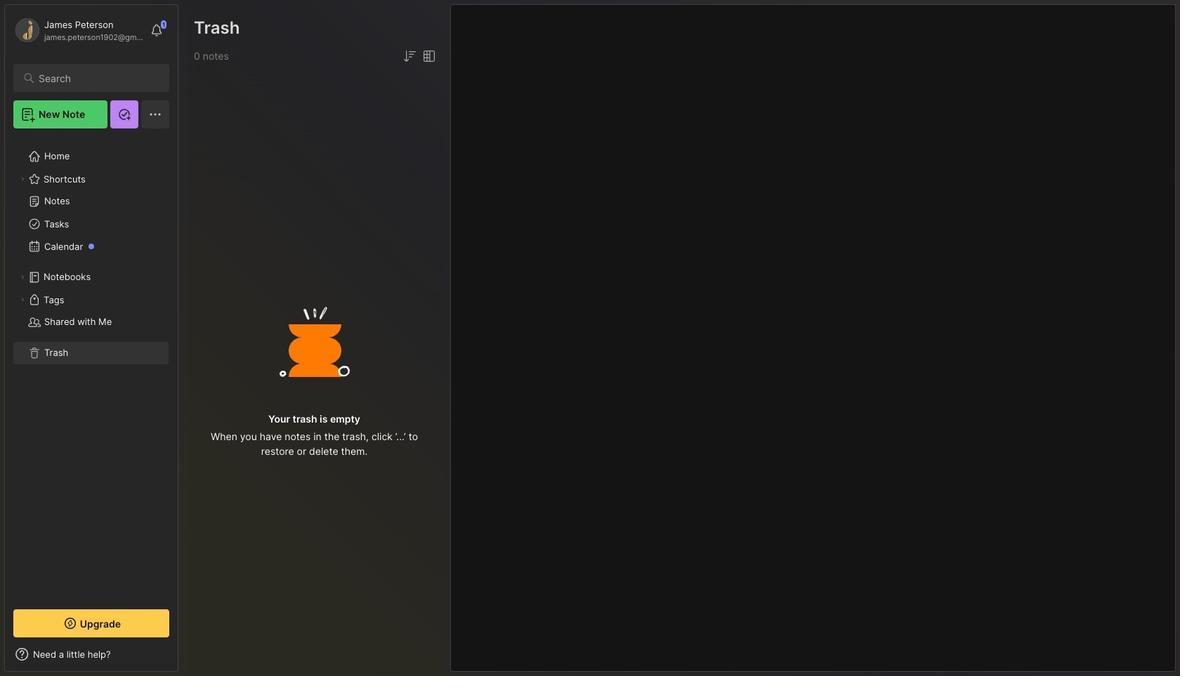 Task type: locate. For each thing, give the bounding box(es) containing it.
expand tags image
[[18, 296, 27, 304]]

View options field
[[418, 48, 438, 65]]

tree
[[5, 137, 178, 597]]

None search field
[[39, 70, 157, 86]]

Account field
[[13, 16, 143, 44]]

none search field inside main element
[[39, 70, 157, 86]]



Task type: vqa. For each thing, say whether or not it's contained in the screenshot.
'Sort Options' field
yes



Task type: describe. For each thing, give the bounding box(es) containing it.
Search text field
[[39, 72, 157, 85]]

Sort options field
[[401, 48, 418, 65]]

expand notebooks image
[[18, 273, 27, 282]]

WHAT'S NEW field
[[5, 644, 178, 666]]

note window element
[[450, 4, 1176, 672]]

click to collapse image
[[177, 651, 188, 667]]

tree inside main element
[[5, 137, 178, 597]]

main element
[[0, 0, 183, 677]]



